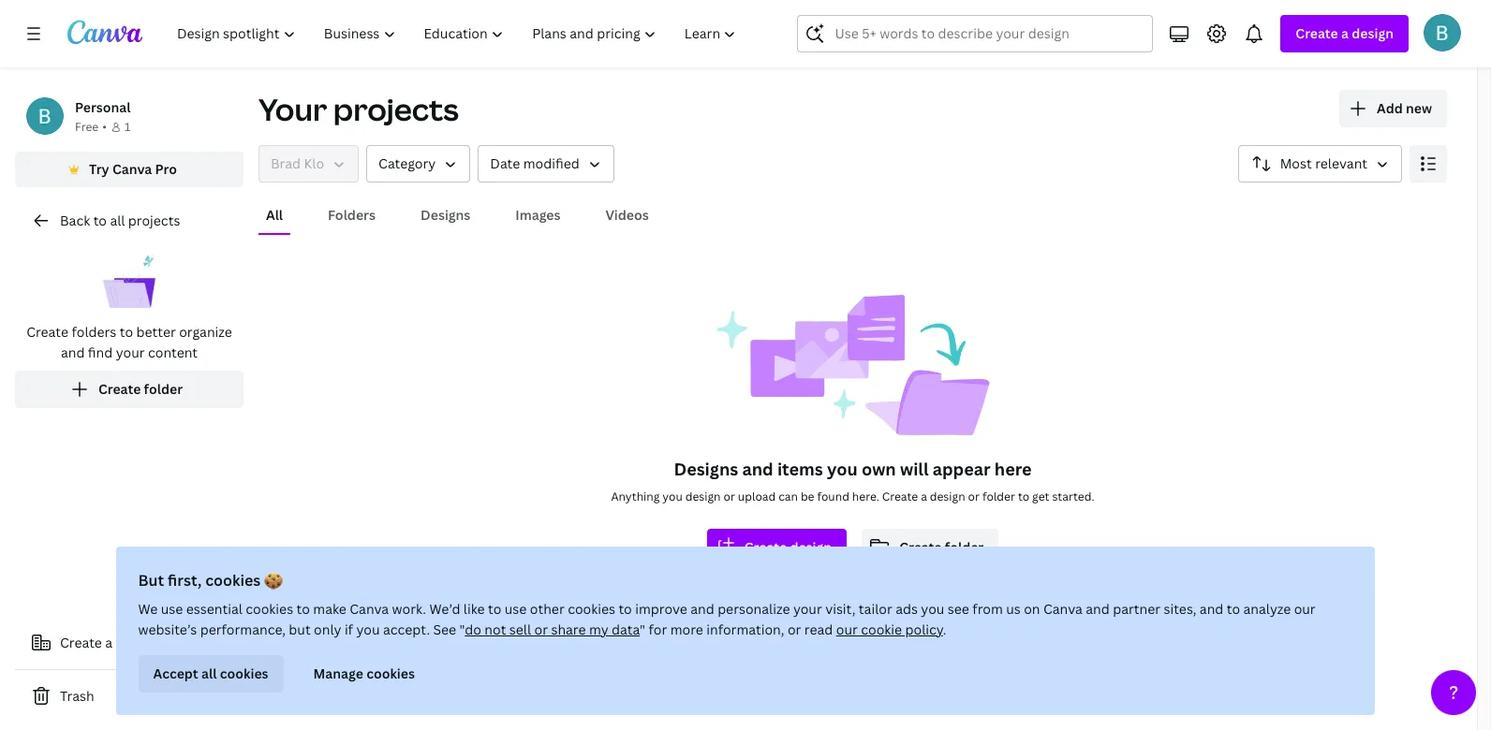 Task type: describe. For each thing, give the bounding box(es) containing it.
appear
[[933, 458, 991, 481]]

be
[[801, 489, 814, 505]]

accept
[[154, 665, 199, 683]]

you up policy
[[922, 600, 945, 618]]

2 vertical spatial folder
[[945, 539, 984, 556]]

or left read
[[788, 621, 802, 639]]

first,
[[168, 570, 202, 591]]

your projects
[[259, 89, 459, 129]]

or right sell in the left of the page
[[535, 621, 548, 639]]

for
[[649, 621, 668, 639]]

design down appear
[[930, 489, 965, 505]]

design inside create design button
[[790, 539, 832, 556]]

design left upload
[[685, 489, 721, 505]]

designs for designs
[[421, 206, 471, 224]]

data
[[612, 621, 640, 639]]

to right like
[[489, 600, 502, 618]]

performance,
[[201, 621, 286, 639]]

0 vertical spatial create folder button
[[15, 371, 244, 408]]

cookies inside button
[[220, 665, 269, 683]]

read
[[805, 621, 834, 639]]

own
[[862, 458, 896, 481]]

most
[[1280, 155, 1312, 172]]

tailor
[[859, 600, 893, 618]]

most relevant
[[1280, 155, 1368, 172]]

do
[[465, 621, 482, 639]]

anything
[[611, 489, 660, 505]]

create folders to better organize and find your content
[[26, 323, 232, 362]]

brad klo
[[271, 155, 324, 172]]

only
[[314, 621, 342, 639]]

organize
[[179, 323, 232, 341]]

to inside create folders to better organize and find your content
[[120, 323, 133, 341]]

free •
[[75, 119, 107, 135]]

2 horizontal spatial canva
[[1044, 600, 1083, 618]]

to up data
[[619, 600, 633, 618]]

create design
[[744, 539, 832, 556]]

and up do not sell or share my data " for more information, or read our cookie policy .
[[691, 600, 715, 618]]

here.
[[852, 489, 879, 505]]

share
[[552, 621, 586, 639]]

our inside we use essential cookies to make canva work. we'd like to use other cookies to improve and personalize your visit, tailor ads you see from us on canva and partner sites, and to analyze our website's performance, but only if you accept. see "
[[1295, 600, 1316, 618]]

create a team button
[[15, 625, 244, 662]]

started.
[[1052, 489, 1095, 505]]

2 " from the left
[[640, 621, 646, 639]]

sell
[[510, 621, 532, 639]]

and inside create folders to better organize and find your content
[[61, 344, 85, 362]]

visit,
[[826, 600, 856, 618]]

relevant
[[1315, 155, 1368, 172]]

and left "partner" on the bottom right of the page
[[1086, 600, 1110, 618]]

us
[[1007, 600, 1021, 618]]

klo
[[304, 155, 324, 172]]

trash
[[60, 688, 94, 705]]

Sort by button
[[1238, 145, 1402, 183]]

try
[[89, 160, 109, 178]]

new
[[1406, 99, 1432, 117]]

cookies down 🍪
[[246, 600, 294, 618]]

information,
[[707, 621, 785, 639]]

to inside the designs and items you own will appear here anything you design or upload can be found here. create a design or folder to get started.
[[1018, 489, 1030, 505]]

find
[[88, 344, 113, 362]]

folders
[[328, 206, 376, 224]]

essential
[[187, 600, 243, 618]]

manage cookies
[[314, 665, 415, 683]]

back
[[60, 212, 90, 230]]

trash link
[[15, 678, 244, 716]]

partner
[[1113, 600, 1161, 618]]

create inside the designs and items you own will appear here anything you design or upload can be found here. create a design or folder to get started.
[[882, 489, 918, 505]]

a for team
[[105, 634, 113, 652]]

Category button
[[366, 145, 471, 183]]

images
[[516, 206, 561, 224]]

other
[[530, 600, 565, 618]]

here
[[995, 458, 1032, 481]]

on
[[1025, 600, 1041, 618]]

back to all projects
[[60, 212, 180, 230]]

1 horizontal spatial create folder
[[899, 539, 984, 556]]

1 horizontal spatial canva
[[350, 600, 389, 618]]

content
[[148, 344, 198, 362]]

accept.
[[383, 621, 430, 639]]

0 vertical spatial projects
[[333, 89, 459, 129]]

add new
[[1377, 99, 1432, 117]]

create a team
[[60, 634, 148, 652]]

cookie
[[862, 621, 903, 639]]

to left analyze
[[1227, 600, 1241, 618]]

add
[[1377, 99, 1403, 117]]

cookies inside 'button'
[[367, 665, 415, 683]]

Search search field
[[835, 16, 1116, 52]]

website's
[[139, 621, 197, 639]]

better
[[136, 323, 176, 341]]

like
[[464, 600, 485, 618]]

upload
[[738, 489, 776, 505]]

sites,
[[1164, 600, 1197, 618]]

1
[[124, 119, 130, 135]]

free
[[75, 119, 99, 135]]

date modified
[[490, 155, 580, 172]]

designs button
[[413, 198, 478, 233]]

and inside the designs and items you own will appear here anything you design or upload can be found here. create a design or folder to get started.
[[742, 458, 773, 481]]

images button
[[508, 198, 568, 233]]

pro
[[155, 160, 177, 178]]

0 vertical spatial all
[[110, 212, 125, 230]]

do not sell or share my data " for more information, or read our cookie policy .
[[465, 621, 947, 639]]



Task type: vqa. For each thing, say whether or not it's contained in the screenshot.
Accessibility associated with choosing
no



Task type: locate. For each thing, give the bounding box(es) containing it.
create a design button
[[1281, 15, 1409, 52]]

1 horizontal spatial all
[[202, 665, 217, 683]]

analyze
[[1244, 600, 1292, 618]]

policy
[[906, 621, 944, 639]]

try canva pro button
[[15, 152, 244, 187]]

all
[[110, 212, 125, 230], [202, 665, 217, 683]]

1 vertical spatial projects
[[128, 212, 180, 230]]

create folder up the see
[[899, 539, 984, 556]]

to left the better
[[120, 323, 133, 341]]

0 vertical spatial designs
[[421, 206, 471, 224]]

create folder button down the find
[[15, 371, 244, 408]]

2 vertical spatial a
[[105, 634, 113, 652]]

brad klo image
[[1424, 14, 1461, 52]]

designs and items you own will appear here anything you design or upload can be found here. create a design or folder to get started.
[[611, 458, 1095, 505]]

our
[[1295, 600, 1316, 618], [837, 621, 858, 639]]

design inside the "create a design" dropdown button
[[1352, 24, 1394, 42]]

and
[[61, 344, 85, 362], [742, 458, 773, 481], [691, 600, 715, 618], [1086, 600, 1110, 618], [1200, 600, 1224, 618]]

designs inside button
[[421, 206, 471, 224]]

date
[[490, 155, 520, 172]]

improve
[[636, 600, 688, 618]]

create folder button up ads
[[862, 529, 999, 567]]

a for design
[[1341, 24, 1349, 42]]

videos button
[[598, 198, 656, 233]]

0 horizontal spatial "
[[460, 621, 465, 639]]

designs inside the designs and items you own will appear here anything you design or upload can be found here. create a design or folder to get started.
[[674, 458, 738, 481]]

category
[[379, 155, 436, 172]]

add new button
[[1340, 90, 1447, 127]]

more
[[671, 621, 704, 639]]

try canva pro
[[89, 160, 177, 178]]

design
[[1352, 24, 1394, 42], [685, 489, 721, 505], [930, 489, 965, 505], [790, 539, 832, 556]]

None search field
[[798, 15, 1153, 52]]

brad
[[271, 155, 301, 172]]

create a design
[[1296, 24, 1394, 42]]

1 horizontal spatial your
[[794, 600, 823, 618]]

create inside dropdown button
[[1296, 24, 1338, 42]]

all right back
[[110, 212, 125, 230]]

and right sites,
[[1200, 600, 1224, 618]]

folders
[[72, 323, 116, 341]]

canva right on on the right bottom of the page
[[1044, 600, 1083, 618]]

1 horizontal spatial use
[[505, 600, 527, 618]]

or
[[724, 489, 735, 505], [968, 489, 980, 505], [535, 621, 548, 639], [788, 621, 802, 639]]

make
[[314, 600, 347, 618]]

can
[[779, 489, 798, 505]]

to right back
[[93, 212, 107, 230]]

found
[[817, 489, 850, 505]]

we use essential cookies to make canva work. we'd like to use other cookies to improve and personalize your visit, tailor ads you see from us on canva and partner sites, and to analyze our website's performance, but only if you accept. see "
[[139, 600, 1316, 639]]

cookies down accept.
[[367, 665, 415, 683]]

0 horizontal spatial designs
[[421, 206, 471, 224]]

folder up the see
[[945, 539, 984, 556]]

see
[[434, 621, 457, 639]]

cookies up essential
[[206, 570, 261, 591]]

designs down category "button"
[[421, 206, 471, 224]]

canva
[[112, 160, 152, 178], [350, 600, 389, 618], [1044, 600, 1083, 618]]

1 horizontal spatial designs
[[674, 458, 738, 481]]

cookies up 'my'
[[568, 600, 616, 618]]

2 use from the left
[[505, 600, 527, 618]]

folder inside the designs and items you own will appear here anything you design or upload can be found here. create a design or folder to get started.
[[983, 489, 1015, 505]]

canva right try on the left of page
[[112, 160, 152, 178]]

create design button
[[707, 529, 847, 567]]

canva inside 'button'
[[112, 160, 152, 178]]

cookies down performance,
[[220, 665, 269, 683]]

design left brad klo image
[[1352, 24, 1394, 42]]

1 use from the left
[[161, 600, 183, 618]]

•
[[102, 119, 107, 135]]

all button
[[259, 198, 290, 233]]

videos
[[606, 206, 649, 224]]

designs for designs and items you own will appear here anything you design or upload can be found here. create a design or folder to get started.
[[674, 458, 738, 481]]

folders button
[[320, 198, 383, 233]]

0 vertical spatial create folder
[[98, 380, 183, 398]]

your
[[116, 344, 145, 362], [794, 600, 823, 618]]

or down appear
[[968, 489, 980, 505]]

1 vertical spatial create folder
[[899, 539, 984, 556]]

projects up category on the top left of page
[[333, 89, 459, 129]]

top level navigation element
[[165, 15, 753, 52]]

0 horizontal spatial canva
[[112, 160, 152, 178]]

you up found
[[827, 458, 858, 481]]

1 vertical spatial all
[[202, 665, 217, 683]]

a inside the designs and items you own will appear here anything you design or upload can be found here. create a design or folder to get started.
[[921, 489, 927, 505]]

items
[[777, 458, 823, 481]]

create folder button
[[15, 371, 244, 408], [862, 529, 999, 567]]

0 horizontal spatial create folder button
[[15, 371, 244, 408]]

folder down 'content' at the top
[[144, 380, 183, 398]]

but
[[139, 570, 165, 591]]

get
[[1032, 489, 1050, 505]]

0 vertical spatial a
[[1341, 24, 1349, 42]]

1 horizontal spatial projects
[[333, 89, 459, 129]]

a inside button
[[105, 634, 113, 652]]

0 horizontal spatial create folder
[[98, 380, 183, 398]]

but first, cookies 🍪 dialog
[[116, 547, 1375, 716]]

a inside dropdown button
[[1341, 24, 1349, 42]]

"
[[460, 621, 465, 639], [640, 621, 646, 639]]

see
[[948, 600, 970, 618]]

a
[[1341, 24, 1349, 42], [921, 489, 927, 505], [105, 634, 113, 652]]

1 vertical spatial a
[[921, 489, 927, 505]]

your inside create folders to better organize and find your content
[[116, 344, 145, 362]]

designs
[[421, 206, 471, 224], [674, 458, 738, 481]]

not
[[485, 621, 507, 639]]

but
[[289, 621, 311, 639]]

use up website's
[[161, 600, 183, 618]]

create inside create folders to better organize and find your content
[[26, 323, 68, 341]]

our right analyze
[[1295, 600, 1316, 618]]

but first, cookies 🍪
[[139, 570, 283, 591]]

accept all cookies
[[154, 665, 269, 683]]

to left get at the right bottom
[[1018, 489, 1030, 505]]

work.
[[393, 600, 427, 618]]

1 horizontal spatial a
[[921, 489, 927, 505]]

Owner button
[[259, 145, 359, 183]]

will
[[900, 458, 929, 481]]

Date modified button
[[478, 145, 614, 183]]

all right accept
[[202, 665, 217, 683]]

0 vertical spatial our
[[1295, 600, 1316, 618]]

.
[[944, 621, 947, 639]]

0 horizontal spatial projects
[[128, 212, 180, 230]]

0 vertical spatial folder
[[144, 380, 183, 398]]

we'd
[[430, 600, 461, 618]]

your right the find
[[116, 344, 145, 362]]

your up read
[[794, 600, 823, 618]]

1 horizontal spatial "
[[640, 621, 646, 639]]

projects
[[333, 89, 459, 129], [128, 212, 180, 230]]

all inside button
[[202, 665, 217, 683]]

0 horizontal spatial all
[[110, 212, 125, 230]]

1 vertical spatial your
[[794, 600, 823, 618]]

manage
[[314, 665, 364, 683]]

1 " from the left
[[460, 621, 465, 639]]

designs up upload
[[674, 458, 738, 481]]

design down be
[[790, 539, 832, 556]]

1 vertical spatial folder
[[983, 489, 1015, 505]]

accept all cookies button
[[139, 656, 284, 693]]

your inside we use essential cookies to make canva work. we'd like to use other cookies to improve and personalize your visit, tailor ads you see from us on canva and partner sites, and to analyze our website's performance, but only if you accept. see "
[[794, 600, 823, 618]]

use up sell in the left of the page
[[505, 600, 527, 618]]

from
[[973, 600, 1004, 618]]

1 vertical spatial designs
[[674, 458, 738, 481]]

1 horizontal spatial create folder button
[[862, 529, 999, 567]]

a down will
[[921, 489, 927, 505]]

1 vertical spatial our
[[837, 621, 858, 639]]

personal
[[75, 98, 131, 116]]

0 horizontal spatial a
[[105, 634, 113, 652]]

and left the find
[[61, 344, 85, 362]]

use
[[161, 600, 183, 618], [505, 600, 527, 618]]

0 vertical spatial your
[[116, 344, 145, 362]]

a up add new dropdown button
[[1341, 24, 1349, 42]]

1 horizontal spatial our
[[1295, 600, 1316, 618]]

to up but
[[297, 600, 310, 618]]

0 horizontal spatial use
[[161, 600, 183, 618]]

1 vertical spatial create folder button
[[862, 529, 999, 567]]

our down visit,
[[837, 621, 858, 639]]

projects down pro
[[128, 212, 180, 230]]

canva up if
[[350, 600, 389, 618]]

we
[[139, 600, 158, 618]]

you right anything on the bottom left of the page
[[663, 489, 683, 505]]

0 horizontal spatial our
[[837, 621, 858, 639]]

you right if
[[357, 621, 380, 639]]

" right see
[[460, 621, 465, 639]]

" inside we use essential cookies to make canva work. we'd like to use other cookies to improve and personalize your visit, tailor ads you see from us on canva and partner sites, and to analyze our website's performance, but only if you accept. see "
[[460, 621, 465, 639]]

" left the for
[[640, 621, 646, 639]]

2 horizontal spatial a
[[1341, 24, 1349, 42]]

personalize
[[718, 600, 791, 618]]

if
[[345, 621, 354, 639]]

0 horizontal spatial your
[[116, 344, 145, 362]]

back to all projects link
[[15, 202, 244, 240]]

or left upload
[[724, 489, 735, 505]]

create folder down create folders to better organize and find your content
[[98, 380, 183, 398]]

your
[[259, 89, 327, 129]]

ads
[[896, 600, 918, 618]]

team
[[116, 634, 148, 652]]

and up upload
[[742, 458, 773, 481]]

all
[[266, 206, 283, 224]]

a left team
[[105, 634, 113, 652]]

folder down here
[[983, 489, 1015, 505]]



